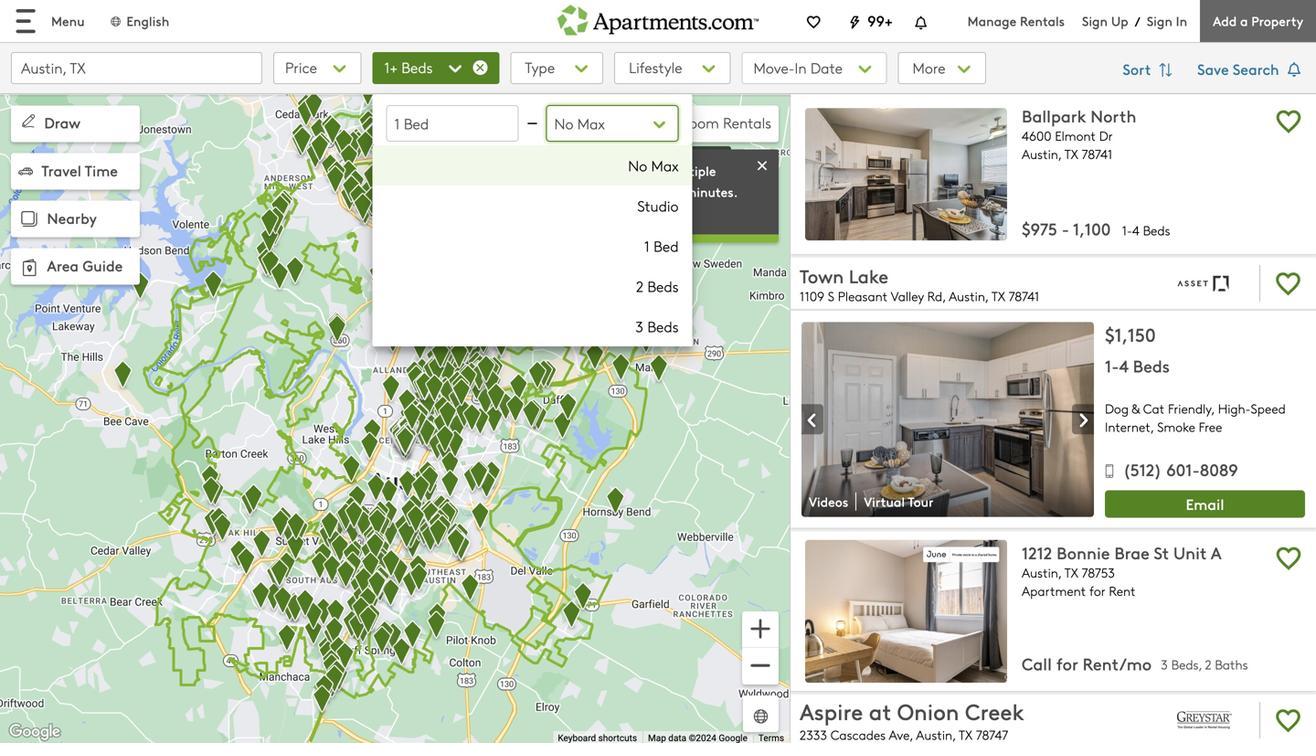 Task type: locate. For each thing, give the bounding box(es) containing it.
0 horizontal spatial 1
[[395, 113, 400, 133]]

0 vertical spatial no
[[555, 113, 574, 133]]

bedroom
[[659, 112, 719, 133]]

0 horizontal spatial sign
[[1082, 12, 1108, 30]]

new!
[[579, 162, 610, 180]]

0 vertical spatial max
[[578, 113, 605, 133]]

0 vertical spatial for
[[1090, 582, 1106, 600]]

in
[[1176, 12, 1188, 30], [795, 58, 807, 78]]

bed down how
[[654, 236, 679, 256]]

smoke
[[1158, 418, 1196, 435]]

max
[[578, 113, 605, 133], [651, 155, 679, 176]]

1 vertical spatial 1-
[[1105, 354, 1120, 377]]

one-
[[626, 112, 659, 133]]

8089
[[1200, 458, 1239, 481]]

rentals right manage
[[1020, 12, 1065, 30]]

3 left beds,
[[1161, 656, 1168, 674]]

placard image image left dog
[[1072, 405, 1094, 435]]

bed inside button
[[404, 113, 429, 133]]

rentals
[[1020, 12, 1065, 30], [723, 112, 772, 133]]

(512)
[[1123, 458, 1162, 481]]

1 bed
[[395, 113, 429, 133], [644, 236, 679, 256]]

training image
[[753, 156, 772, 175]]

aspire
[[800, 696, 863, 727]]

area
[[47, 255, 79, 276]]

1 vertical spatial bed
[[654, 236, 679, 256]]

manage rentals sign up / sign in
[[968, 12, 1188, 30]]

1 vertical spatial 1
[[644, 236, 650, 256]]

rd,
[[928, 288, 946, 305]]

2 vertical spatial margin image
[[16, 255, 42, 281]]

1 horizontal spatial 2
[[1206, 656, 1212, 674]]

0 vertical spatial 2
[[636, 276, 644, 296]]

0 vertical spatial 1
[[395, 113, 400, 133]]

1 vertical spatial tx
[[992, 288, 1005, 305]]

margin image inside travel time button
[[18, 164, 33, 178]]

1 horizontal spatial rentals
[[1020, 12, 1065, 30]]

0 horizontal spatial 4
[[1120, 354, 1129, 377]]

apartment
[[1022, 582, 1086, 600]]

0 vertical spatial 78741
[[1082, 145, 1113, 163]]

guide
[[83, 255, 123, 276]]

0 horizontal spatial no
[[555, 113, 574, 133]]

area guide
[[47, 255, 123, 276]]

78741 down the $975
[[1009, 288, 1040, 305]]

margin image left "area"
[[16, 255, 42, 281]]

99+
[[868, 10, 893, 31]]

margin image inside area guide button
[[16, 255, 42, 281]]

1 horizontal spatial placard image image
[[1072, 405, 1094, 435]]

2 right beds,
[[1206, 656, 1212, 674]]

call
[[1022, 653, 1052, 675]]

1 vertical spatial 4
[[1120, 354, 1129, 377]]

nearby
[[47, 208, 97, 228]]

no left 30,705
[[555, 113, 574, 133]]

sort button
[[1114, 52, 1187, 89]]

beds right '1+'
[[402, 57, 433, 77]]

0 vertical spatial 4
[[1133, 222, 1140, 239]]

menu
[[51, 12, 85, 30]]

0 vertical spatial tx
[[1065, 145, 1078, 163]]

placard image image up videos
[[802, 405, 824, 435]]

4600
[[1022, 127, 1052, 144]]

lifestyle
[[629, 57, 683, 77]]

1 horizontal spatial sign
[[1147, 12, 1173, 30]]

2 vertical spatial austin,
[[1022, 564, 1062, 582]]

0 horizontal spatial 1 bed
[[395, 113, 429, 133]]

1 horizontal spatial 4
[[1133, 222, 1140, 239]]

margin image left travel
[[18, 164, 33, 178]]

1 vertical spatial in
[[795, 58, 807, 78]]

1 horizontal spatial no max
[[628, 155, 679, 176]]

4
[[1133, 222, 1140, 239], [1120, 354, 1129, 377]]

0 horizontal spatial in
[[795, 58, 807, 78]]

margin image for travel time
[[18, 164, 33, 178]]

travel
[[41, 160, 81, 180]]

margin image
[[18, 111, 38, 131], [18, 164, 33, 178], [16, 255, 42, 281]]

see all results
[[649, 150, 724, 166]]

for
[[1090, 582, 1106, 600], [1057, 653, 1079, 675]]

0 horizontal spatial rentals
[[723, 112, 772, 133]]

1+ beds button
[[373, 52, 500, 84]]

0 horizontal spatial max
[[578, 113, 605, 133]]

margin image
[[16, 206, 42, 232]]

1 bed down how
[[644, 236, 679, 256]]

1 horizontal spatial 78741
[[1082, 145, 1113, 163]]

property
[[1252, 12, 1304, 30]]

0 vertical spatial rentals
[[1020, 12, 1065, 30]]

beds for 1+ beds
[[402, 57, 433, 77]]

1- right '1,100'
[[1122, 222, 1133, 239]]

no max
[[555, 113, 605, 133], [628, 155, 679, 176]]

1 vertical spatial no max
[[628, 155, 679, 176]]

1 horizontal spatial no
[[628, 155, 647, 176]]

4 right '1,100'
[[1133, 222, 1140, 239]]

max inside button
[[578, 113, 605, 133]]

4 inside '$1,150 1-4 beds'
[[1120, 354, 1129, 377]]

in left date
[[795, 58, 807, 78]]

save search button
[[1198, 52, 1306, 89]]

sign up link
[[1082, 12, 1129, 30]]

&
[[1132, 400, 1140, 417]]

a
[[1241, 12, 1248, 30]]

save search
[[1198, 59, 1284, 79]]

Location or Point of Interest text field
[[11, 52, 262, 84]]

move-in date
[[754, 58, 843, 78]]

0 horizontal spatial no max
[[555, 113, 605, 133]]

for right call
[[1057, 653, 1079, 675]]

1- inside '$1,150 1-4 beds'
[[1105, 354, 1120, 377]]

rentals inside manage rentals sign up / sign in
[[1020, 12, 1065, 30]]

1 vertical spatial austin,
[[949, 288, 989, 305]]

2 vertical spatial tx
[[1065, 564, 1078, 582]]

1 horizontal spatial max
[[651, 155, 679, 176]]

0 vertical spatial in
[[1176, 12, 1188, 30]]

30,705
[[577, 112, 622, 133]]

rentals up training icon
[[723, 112, 772, 133]]

max up within at top
[[651, 155, 679, 176]]

1 down '1+'
[[395, 113, 400, 133]]

sign in link
[[1147, 12, 1188, 30]]

margin image left draw
[[18, 111, 38, 131]]

1 horizontal spatial 1-
[[1122, 222, 1133, 239]]

tx inside 1212 bonnie brae st unit a austin, tx 78753 apartment for rent
[[1065, 564, 1078, 582]]

bed down 1+ beds on the left top
[[404, 113, 429, 133]]

0 horizontal spatial for
[[1057, 653, 1079, 675]]

1 horizontal spatial for
[[1090, 582, 1106, 600]]

virtual
[[864, 492, 905, 510]]

1- down the $1,150
[[1105, 354, 1120, 377]]

sign left up
[[1082, 12, 1108, 30]]

1212 bonnie brae st unit a austin, tx 78753 apartment for rent
[[1022, 541, 1222, 600]]

0 horizontal spatial placard image image
[[802, 405, 824, 435]]

margin image inside draw 'button'
[[18, 111, 38, 131]]

1 vertical spatial 1 bed
[[644, 236, 679, 256]]

1 vertical spatial 3
[[1161, 656, 1168, 674]]

0 vertical spatial 1 bed
[[395, 113, 429, 133]]

0 vertical spatial bed
[[404, 113, 429, 133]]

tx inside town lake 1109 s pleasant valley rd, austin, tx 78741
[[992, 288, 1005, 305]]

1 horizontal spatial in
[[1176, 12, 1188, 30]]

in left the add
[[1176, 12, 1188, 30]]

(512) 601-8089
[[1123, 458, 1239, 481]]

3 down 2 beds
[[636, 316, 644, 336]]

properties
[[579, 183, 640, 201]]

$975
[[1022, 217, 1058, 240]]

more
[[913, 58, 950, 78]]

move-in date button
[[742, 52, 887, 84]]

0 vertical spatial margin image
[[18, 111, 38, 131]]

greystar real estate partners image
[[1161, 699, 1249, 743]]

0 horizontal spatial 2
[[636, 276, 644, 296]]

beds up "3 beds"
[[648, 276, 679, 296]]

more button
[[898, 52, 986, 84]]

austin, right rd,
[[949, 288, 989, 305]]

no left the to
[[628, 155, 647, 176]]

rent/mo
[[1083, 653, 1152, 675]]

beds,
[[1172, 656, 1202, 674]]

0 vertical spatial 3
[[636, 316, 644, 336]]

1 horizontal spatial 1
[[644, 236, 650, 256]]

4 down the $1,150
[[1120, 354, 1129, 377]]

0 horizontal spatial 78741
[[1009, 288, 1040, 305]]

1-4 beds
[[1122, 222, 1171, 239]]

sign
[[1082, 12, 1108, 30], [1147, 12, 1173, 30]]

0 horizontal spatial 1-
[[1105, 354, 1120, 377]]

1 vertical spatial rentals
[[723, 112, 772, 133]]

max up 'new!'
[[578, 113, 605, 133]]

beds down the $1,150
[[1133, 354, 1170, 377]]

beds inside button
[[402, 57, 433, 77]]

virtual tour
[[864, 492, 934, 510]]

no
[[555, 113, 574, 133], [628, 155, 647, 176]]

beds down 2 beds
[[648, 316, 679, 336]]

at
[[869, 696, 892, 727]]

tx down elmont
[[1065, 145, 1078, 163]]

1 vertical spatial margin image
[[18, 164, 33, 178]]

add a property link
[[1201, 0, 1317, 42]]

1 down how
[[644, 236, 650, 256]]

0 vertical spatial austin,
[[1022, 145, 1062, 163]]

0 horizontal spatial 3
[[636, 316, 644, 336]]

1 vertical spatial 78741
[[1009, 288, 1040, 305]]

78741
[[1082, 145, 1113, 163], [1009, 288, 1040, 305]]

1 bed button
[[386, 105, 519, 142]]

for down 78753
[[1090, 582, 1106, 600]]

time
[[85, 160, 118, 180]]

beds for 3 beds
[[648, 316, 679, 336]]

aspire at onion creek
[[800, 696, 1025, 727]]

tx up apartment
[[1065, 564, 1078, 582]]

type
[[525, 57, 555, 77]]

austin, up apartment
[[1022, 564, 1062, 582]]

1 vertical spatial 2
[[1206, 656, 1212, 674]]

1 bed down 1+ beds on the left top
[[395, 113, 429, 133]]

1 horizontal spatial 3
[[1161, 656, 1168, 674]]

satellite view image
[[751, 706, 772, 727]]

2 up "3 beds"
[[636, 276, 644, 296]]

tx right rd,
[[992, 288, 1005, 305]]

placard image image
[[802, 405, 824, 435], [1072, 405, 1094, 435]]

sort
[[1123, 59, 1155, 79]]

valley
[[891, 288, 924, 305]]

austin, down the 4600
[[1022, 145, 1062, 163]]

building photo - town lake image
[[802, 322, 1094, 517]]

up
[[1112, 12, 1129, 30]]

78741 down dr
[[1082, 145, 1113, 163]]

1
[[395, 113, 400, 133], [644, 236, 650, 256]]

1,100
[[1073, 217, 1111, 240]]

1 vertical spatial max
[[651, 155, 679, 176]]

0 vertical spatial no max
[[555, 113, 605, 133]]

0 horizontal spatial bed
[[404, 113, 429, 133]]

sign right '/'
[[1147, 12, 1173, 30]]



Task type: describe. For each thing, give the bounding box(es) containing it.
type button
[[511, 52, 604, 84]]

north
[[1091, 104, 1137, 127]]

studio
[[638, 196, 679, 216]]

1+
[[384, 57, 398, 77]]

78753
[[1082, 564, 1115, 582]]

austin, inside ballpark north 4600 elmont dr austin, tx 78741
[[1022, 145, 1062, 163]]

price button
[[273, 52, 362, 84]]

1+ beds
[[384, 57, 433, 77]]

beds inside '$1,150 1-4 beds'
[[1133, 354, 1170, 377]]

in inside manage rentals sign up / sign in
[[1176, 12, 1188, 30]]

no max button
[[546, 105, 679, 142]]

1 placard image image from the left
[[802, 405, 824, 435]]

videos link
[[802, 492, 857, 511]]

78741 inside town lake 1109 s pleasant valley rd, austin, tx 78741
[[1009, 288, 1040, 305]]

bonnie
[[1057, 541, 1110, 564]]

(512) 601-8089 link
[[1105, 458, 1239, 486]]

$1,150 1-4 beds
[[1105, 322, 1170, 377]]

manage rentals link
[[968, 12, 1082, 30]]

date
[[811, 58, 843, 78]]

new! apply to multiple properties within minutes. find out how
[[579, 162, 738, 222]]

rent
[[1109, 582, 1136, 600]]

1 vertical spatial no
[[628, 155, 647, 176]]

1109
[[800, 288, 825, 305]]

find out how link
[[579, 204, 657, 222]]

cat
[[1144, 400, 1165, 417]]

$975 - 1,100
[[1022, 217, 1111, 240]]

town
[[800, 263, 844, 289]]

see
[[649, 150, 668, 166]]

1 inside button
[[395, 113, 400, 133]]

travel time
[[41, 160, 118, 180]]

price
[[285, 57, 317, 77]]

601-
[[1167, 458, 1200, 481]]

lake
[[849, 263, 889, 289]]

dog
[[1105, 400, 1129, 417]]

beds right '1,100'
[[1143, 222, 1171, 239]]

78741 inside ballpark north 4600 elmont dr austin, tx 78741
[[1082, 145, 1113, 163]]

s
[[828, 288, 835, 305]]

/
[[1135, 12, 1141, 30]]

to
[[650, 162, 663, 180]]

3 beds
[[636, 316, 679, 336]]

no max inside button
[[555, 113, 605, 133]]

austin, inside town lake 1109 s pleasant valley rd, austin, tx 78741
[[949, 288, 989, 305]]

map region
[[0, 0, 884, 743]]

free
[[1199, 418, 1223, 435]]

high-
[[1218, 400, 1251, 417]]

manage
[[968, 12, 1017, 30]]

aspire at onion creek link
[[800, 696, 1148, 743]]

move-
[[754, 58, 795, 78]]

all
[[672, 150, 685, 166]]

2 inside call for rent/mo 3 beds, 2 baths
[[1206, 656, 1212, 674]]

dr
[[1100, 127, 1113, 144]]

2 sign from the left
[[1147, 12, 1173, 30]]

email
[[1186, 494, 1225, 514]]

30,705 one-bedroom rentals
[[577, 112, 772, 133]]

beds for 2 beds
[[648, 276, 679, 296]]

margin image for draw
[[18, 111, 38, 131]]

no inside button
[[555, 113, 574, 133]]

find
[[579, 204, 604, 222]]

3 inside call for rent/mo 3 beds, 2 baths
[[1161, 656, 1168, 674]]

1 vertical spatial for
[[1057, 653, 1079, 675]]

multiple
[[666, 162, 716, 180]]

search
[[1233, 59, 1280, 79]]

english
[[127, 12, 169, 30]]

elmont
[[1055, 127, 1096, 144]]

internet
[[1105, 418, 1151, 435]]

out
[[608, 204, 628, 222]]

building photo - private bedroom in 3 bed/2 bath home image
[[805, 540, 1008, 683]]

google image
[[5, 720, 65, 743]]

apartments.com logo image
[[558, 0, 759, 35]]

draw
[[44, 112, 80, 133]]

2 placard image image from the left
[[1072, 405, 1094, 435]]

speed
[[1251, 400, 1286, 417]]

minutes.
[[685, 183, 738, 201]]

1 horizontal spatial bed
[[654, 236, 679, 256]]

austin, inside 1212 bonnie brae st unit a austin, tx 78753 apartment for rent
[[1022, 564, 1062, 582]]

-
[[1062, 217, 1070, 240]]

results
[[688, 150, 724, 166]]

call for rent/mo 3 beds, 2 baths
[[1022, 653, 1248, 675]]

tour
[[908, 492, 934, 510]]

area guide button
[[11, 248, 140, 285]]

ballpark
[[1022, 104, 1086, 127]]

0 vertical spatial 1-
[[1122, 222, 1133, 239]]

dog & cat friendly
[[1105, 400, 1212, 417]]

creek
[[965, 696, 1025, 727]]

save
[[1198, 59, 1229, 79]]

1 sign from the left
[[1082, 12, 1108, 30]]

within
[[643, 183, 681, 201]]

asset living image
[[1161, 262, 1249, 305]]

$1,150
[[1105, 322, 1156, 347]]

1 bed inside button
[[395, 113, 429, 133]]

add
[[1213, 12, 1237, 30]]

for inside 1212 bonnie brae st unit a austin, tx 78753 apartment for rent
[[1090, 582, 1106, 600]]

margin image for area guide
[[16, 255, 42, 281]]

building photo - ballpark north image
[[805, 108, 1008, 241]]

1212
[[1022, 541, 1053, 564]]

1 horizontal spatial 1 bed
[[644, 236, 679, 256]]

add a property
[[1213, 12, 1304, 30]]

unit
[[1174, 541, 1207, 564]]

in inside button
[[795, 58, 807, 78]]

2 beds
[[636, 276, 679, 296]]

tx inside ballpark north 4600 elmont dr austin, tx 78741
[[1065, 145, 1078, 163]]

high-speed internet
[[1105, 400, 1286, 435]]

lifestyle button
[[614, 52, 731, 84]]

onion
[[897, 696, 960, 727]]

menu button
[[0, 0, 99, 42]]



Task type: vqa. For each thing, say whether or not it's contained in the screenshot.
(16)
no



